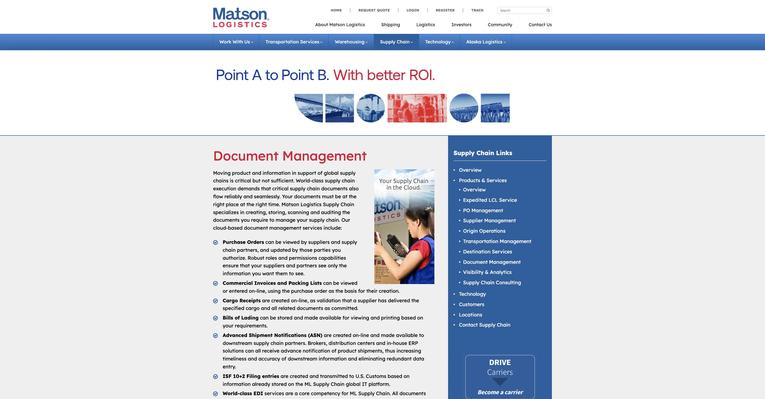 Task type: vqa. For each thing, say whether or not it's contained in the screenshot.
THE "OPERATIONS"
yes



Task type: locate. For each thing, give the bounding box(es) containing it.
0 horizontal spatial product
[[232, 170, 251, 176]]

0 horizontal spatial you
[[241, 217, 250, 223]]

available inside can be stored and made available for viewing and printing based on your requirements.
[[319, 315, 341, 321]]

transportation for transportation management
[[463, 238, 498, 245]]

stored down "related"
[[277, 315, 293, 321]]

0 horizontal spatial made
[[304, 315, 318, 321]]

information up sufficient.
[[263, 170, 291, 176]]

1 horizontal spatial downstream
[[288, 356, 317, 362]]

1 vertical spatial in
[[240, 209, 244, 215]]

based inside moving product and information in support of global supply chains is critical but not sufficient. world-class supply chain execution demands that critical supply chain documents also flow reliably and seamlessly. your documents must be at the right place at the right time. matson logistics supply chain specializes in creating, storing, scanning and auditing the documents you require to manage your supply chain. our cloud-based document management services include:
[[228, 225, 243, 231]]

document up but
[[213, 148, 279, 164]]

information down 10+2
[[223, 381, 251, 387]]

services left include:
[[303, 225, 322, 231]]

2 horizontal spatial created
[[333, 332, 351, 338]]

0 horizontal spatial at
[[240, 201, 245, 208]]

0 horizontal spatial on
[[288, 381, 294, 387]]

in left creating,
[[240, 209, 244, 215]]

on- inside can be viewed or entered on-line, using the purchase order as the basis for their creation.
[[249, 288, 257, 294]]

supply inside services are a core competency for ml supply chain. all documents can be stored, viewed and printed at any time. for those customers wishing to send o
[[358, 391, 375, 397]]

bills of lading
[[223, 315, 259, 321]]

viewed for the
[[341, 280, 357, 286]]

line, down invoices
[[257, 288, 266, 294]]

the right "using"
[[282, 288, 290, 294]]

0 horizontal spatial services
[[265, 391, 284, 397]]

in-
[[387, 340, 393, 346]]

track link
[[463, 8, 484, 12]]

your inside can be stored and made available for viewing and printing based on your requirements.
[[223, 323, 233, 329]]

1 horizontal spatial available
[[396, 332, 418, 338]]

are for cargo receipts
[[262, 297, 270, 304]]

supply inside moving product and information in support of global supply chains is critical but not sufficient. world-class supply chain execution demands that critical supply chain documents also flow reliably and seamlessly. your documents must be at the right place at the right time. matson logistics supply chain specializes in creating, storing, scanning and auditing the documents you require to manage your supply chain. our cloud-based document management services include:
[[323, 201, 339, 208]]

the up creating,
[[247, 201, 254, 208]]

0 vertical spatial all
[[271, 305, 277, 312]]

to inside services are a core competency for ml supply chain. all documents can be stored, viewed and printed at any time. for those customers wishing to send o
[[404, 398, 409, 399]]

those right for
[[344, 398, 357, 399]]

us inside contact us link
[[547, 22, 552, 27]]

advanced shipment notifications (asn)
[[223, 332, 322, 338]]

on- up 'receipts'
[[249, 288, 257, 294]]

available
[[319, 315, 341, 321], [396, 332, 418, 338]]

1 horizontal spatial line,
[[299, 297, 309, 304]]

search image
[[547, 8, 550, 12]]

and down updated
[[278, 255, 288, 261]]

the
[[349, 193, 357, 200], [247, 201, 254, 208], [342, 209, 350, 215], [339, 263, 347, 269], [282, 288, 290, 294], [335, 288, 343, 294], [411, 297, 419, 304], [295, 381, 303, 387]]

1 horizontal spatial us
[[547, 22, 552, 27]]

partners
[[297, 263, 317, 269]]

viewed inside can be viewed or entered on-line, using the purchase order as the basis for their creation.
[[341, 280, 357, 286]]

requirements.
[[235, 323, 268, 329]]

right up creating,
[[256, 201, 267, 208]]

1 vertical spatial downstream
[[288, 356, 317, 362]]

0 vertical spatial on
[[417, 315, 423, 321]]

created up the distribution
[[333, 332, 351, 338]]

management up operations
[[484, 218, 516, 224]]

documents up must
[[321, 186, 348, 192]]

0 horizontal spatial time.
[[268, 201, 280, 208]]

0 horizontal spatial all
[[255, 348, 261, 354]]

1 vertical spatial critical
[[272, 186, 289, 192]]

0 vertical spatial that
[[261, 186, 271, 192]]

your inside can be viewed by suppliers and supply chain partners, and updated by those parties you authorize. robust roles and permissions capabilities ensure that your suppliers and partners see only the information you want them to see.
[[251, 263, 262, 269]]

1 vertical spatial &
[[485, 269, 489, 276]]

0 vertical spatial product
[[232, 170, 251, 176]]

created
[[271, 297, 290, 304], [333, 332, 351, 338], [290, 373, 308, 379]]

document down destination
[[463, 259, 488, 265]]

2 horizontal spatial your
[[297, 217, 308, 223]]

it
[[362, 381, 367, 387]]

and left printed
[[276, 398, 285, 399]]

you up document
[[241, 217, 250, 223]]

0 horizontal spatial those
[[299, 247, 312, 253]]

line
[[361, 332, 369, 338]]

be for for
[[270, 315, 276, 321]]

stored,
[[240, 398, 257, 399]]

authorize.
[[223, 255, 246, 261]]

is
[[230, 178, 234, 184]]

cargo receipts
[[223, 297, 261, 304]]

at down core
[[305, 398, 310, 399]]

can for bills of lading
[[260, 315, 269, 321]]

register link
[[427, 8, 463, 12]]

global down u.s.
[[346, 381, 361, 387]]

stored
[[277, 315, 293, 321], [272, 381, 287, 387]]

based inside are created and transmitted to u.s. customs based on information already stored on the ml supply chain global it platform.
[[388, 373, 402, 379]]

and
[[252, 170, 261, 176], [243, 193, 253, 200], [311, 209, 320, 215], [331, 239, 340, 245], [260, 247, 269, 253], [278, 255, 288, 261], [286, 263, 295, 269], [277, 280, 287, 286], [261, 305, 270, 312], [294, 315, 303, 321], [371, 315, 380, 321], [370, 332, 380, 338], [376, 340, 385, 346], [248, 356, 257, 362], [348, 356, 357, 362], [310, 373, 319, 379], [276, 398, 285, 399]]

1 vertical spatial for
[[343, 315, 349, 321]]

lists
[[310, 280, 322, 286]]

document
[[244, 225, 268, 231]]

on up printed
[[288, 381, 294, 387]]

document management down destination services
[[463, 259, 521, 265]]

us
[[547, 22, 552, 27], [244, 39, 250, 45]]

management for po management link
[[471, 207, 503, 214]]

product up is on the left top
[[232, 170, 251, 176]]

information inside can be viewed by suppliers and supply chain partners, and updated by those parties you authorize. robust roles and permissions capabilities ensure that your suppliers and partners see only the information you want them to see.
[[223, 271, 251, 277]]

1 horizontal spatial that
[[261, 186, 271, 192]]

1 vertical spatial line,
[[299, 297, 309, 304]]

1 vertical spatial by
[[292, 247, 298, 253]]

1 horizontal spatial those
[[344, 398, 357, 399]]

1 vertical spatial those
[[344, 398, 357, 399]]

are for isf 10+2 filing entries
[[281, 373, 288, 379]]

0 vertical spatial matson
[[329, 22, 345, 27]]

stored down entries
[[272, 381, 287, 387]]

& for products
[[482, 177, 485, 184]]

0 horizontal spatial technology
[[425, 39, 451, 45]]

transportation inside supply chain links "section"
[[463, 238, 498, 245]]

be inside can be viewed or entered on-line, using the purchase order as the basis for their creation.
[[333, 280, 339, 286]]

chain down advanced shipment notifications (asn)
[[271, 340, 284, 346]]

top menu navigation
[[315, 20, 552, 31]]

can inside can be viewed by suppliers and supply chain partners, and updated by those parties you authorize. robust roles and permissions capabilities ensure that your suppliers and partners see only the information you want them to see.
[[265, 239, 274, 245]]

documents up send
[[399, 391, 426, 397]]

community
[[488, 22, 512, 27]]

contact for contact supply chain
[[459, 322, 478, 328]]

creating,
[[246, 209, 267, 215]]

for up for
[[342, 391, 348, 397]]

1 vertical spatial document
[[463, 259, 488, 265]]

1 vertical spatial available
[[396, 332, 418, 338]]

1 vertical spatial services
[[265, 391, 284, 397]]

1 horizontal spatial matson
[[329, 22, 345, 27]]

and left in- at bottom right
[[376, 340, 385, 346]]

1 vertical spatial transportation
[[463, 238, 498, 245]]

supply inside are created and transmitted to u.s. customs based on information already stored on the ml supply chain global it platform.
[[313, 381, 329, 387]]

at inside services are a core competency for ml supply chain. all documents can be stored, viewed and printed at any time. for those customers wishing to send o
[[305, 398, 310, 399]]

management for the supplier management link
[[484, 218, 516, 224]]

services for transportation
[[300, 39, 319, 45]]

contact inside the top menu "navigation"
[[529, 22, 545, 27]]

the left basis
[[335, 288, 343, 294]]

printing
[[381, 315, 400, 321]]

2 vertical spatial based
[[388, 373, 402, 379]]

management up the supplier management link
[[471, 207, 503, 214]]

eliminating
[[359, 356, 385, 362]]

0 vertical spatial a
[[353, 297, 356, 304]]

to left send
[[404, 398, 409, 399]]

and down "related"
[[294, 315, 303, 321]]

1 horizontal spatial made
[[381, 332, 395, 338]]

0 vertical spatial in
[[292, 170, 296, 176]]

1 vertical spatial stored
[[272, 381, 287, 387]]

all
[[392, 391, 398, 397]]

information
[[263, 170, 291, 176], [223, 271, 251, 277], [319, 356, 347, 362], [223, 381, 251, 387]]

about
[[315, 22, 328, 27]]

you
[[241, 217, 250, 223], [332, 247, 341, 253], [252, 271, 261, 277]]

downstream down advanced
[[223, 340, 252, 346]]

that up committed.
[[342, 297, 352, 304]]

documents up scanning
[[294, 193, 321, 200]]

on inside can be stored and made available for viewing and printing based on your requirements.
[[417, 315, 423, 321]]

be inside can be stored and made available for viewing and printing based on your requirements.
[[270, 315, 276, 321]]

1 horizontal spatial critical
[[272, 186, 289, 192]]

isf
[[223, 373, 232, 379]]

2 vertical spatial at
[[305, 398, 310, 399]]

on- inside are created on-line, as validation that a supplier has delivered the specified cargo and all related documents as committed.
[[291, 297, 299, 304]]

your down scanning
[[297, 217, 308, 223]]

1 vertical spatial that
[[240, 263, 250, 269]]

0 vertical spatial on-
[[249, 288, 257, 294]]

viewed down edi
[[258, 398, 275, 399]]

product inside are created on-line and made available to downstream supply chain partners. brokers, distribution centers and in-house erp solutions can all receive advance notification of product shipments, thus increasing timeliness and accuracy of downstream information and eliminating redundant data entry.
[[338, 348, 357, 354]]

0 vertical spatial line,
[[257, 288, 266, 294]]

a
[[353, 297, 356, 304], [295, 391, 298, 397]]

bills
[[223, 315, 233, 321]]

are
[[262, 297, 270, 304], [324, 332, 332, 338], [281, 373, 288, 379], [285, 391, 293, 397]]

the inside are created and transmitted to u.s. customs based on information already stored on the ml supply chain global it platform.
[[295, 381, 303, 387]]

0 vertical spatial contact
[[529, 22, 545, 27]]

2 vertical spatial you
[[252, 271, 261, 277]]

all inside are created on-line, as validation that a supplier has delivered the specified cargo and all related documents as committed.
[[271, 305, 277, 312]]

stored inside are created and transmitted to u.s. customs based on information already stored on the ml supply chain global it platform.
[[272, 381, 287, 387]]

& down the document management link
[[485, 269, 489, 276]]

management for the document management link
[[489, 259, 521, 265]]

contact
[[529, 22, 545, 27], [459, 322, 478, 328]]

0 horizontal spatial available
[[319, 315, 341, 321]]

parties
[[314, 247, 331, 253]]

advanced
[[223, 332, 247, 338]]

on- up centers
[[353, 332, 361, 338]]

ml inside services are a core competency for ml supply chain. all documents can be stored, viewed and printed at any time. for those customers wishing to send o
[[350, 391, 357, 397]]

0 horizontal spatial that
[[240, 263, 250, 269]]

0 vertical spatial your
[[297, 217, 308, 223]]

platform.
[[369, 381, 390, 387]]

supply chain consulting
[[463, 280, 521, 286]]

0 vertical spatial overview
[[459, 167, 482, 173]]

that
[[261, 186, 271, 192], [240, 263, 250, 269], [342, 297, 352, 304]]

can up updated
[[265, 239, 274, 245]]

also
[[349, 186, 359, 192]]

critical down sufficient.
[[272, 186, 289, 192]]

are up printed
[[285, 391, 293, 397]]

scanning
[[288, 209, 309, 215]]

be inside services are a core competency for ml supply chain. all documents can be stored, viewed and printed at any time. for those customers wishing to send o
[[233, 398, 239, 399]]

the right delivered
[[411, 297, 419, 304]]

overview link for technology
[[459, 167, 482, 173]]

packing
[[289, 280, 309, 286]]

services inside moving product and information in support of global supply chains is critical but not sufficient. world-class supply chain execution demands that critical supply chain documents also flow reliably and seamlessly. your documents must be at the right place at the right time. matson logistics supply chain specializes in creating, storing, scanning and auditing the documents you require to manage your supply chain. our cloud-based document management services include:
[[303, 225, 322, 231]]

purchase orders
[[223, 239, 264, 245]]

0 horizontal spatial critical
[[235, 178, 251, 184]]

technology link down the top menu "navigation"
[[425, 39, 454, 45]]

their
[[366, 288, 377, 294]]

chain inside are created and transmitted to u.s. customs based on information already stored on the ml supply chain global it platform.
[[331, 381, 344, 387]]

1 horizontal spatial on
[[404, 373, 410, 379]]

can right 'lading' on the bottom left of the page
[[260, 315, 269, 321]]

supply down include:
[[342, 239, 357, 245]]

time. up storing,
[[268, 201, 280, 208]]

product down the distribution
[[338, 348, 357, 354]]

are right (asn) on the left of page
[[324, 332, 332, 338]]

expedited
[[463, 197, 487, 203]]

time.
[[268, 201, 280, 208], [322, 398, 334, 399]]

overview up products
[[459, 167, 482, 173]]

notification
[[303, 348, 330, 354]]

services inside services are a core competency for ml supply chain. all documents can be stored, viewed and printed at any time. for those customers wishing to send o
[[265, 391, 284, 397]]

see
[[318, 263, 326, 269]]

delivered
[[388, 297, 410, 304]]

for down committed.
[[343, 315, 349, 321]]

made down are created on-line, as validation that a supplier has delivered the specified cargo and all related documents as committed.
[[304, 315, 318, 321]]

matson inside moving product and information in support of global supply chains is critical but not sufficient. world-class supply chain execution demands that critical supply chain documents also flow reliably and seamlessly. your documents must be at the right place at the right time. matson logistics supply chain specializes in creating, storing, scanning and auditing the documents you require to manage your supply chain. our cloud-based document management services include:
[[282, 201, 299, 208]]

customers
[[359, 398, 383, 399]]

ml up core
[[305, 381, 312, 387]]

& right products
[[482, 177, 485, 184]]

services
[[303, 225, 322, 231], [265, 391, 284, 397]]

1 vertical spatial you
[[332, 247, 341, 253]]

line, inside can be viewed or entered on-line, using the purchase order as the basis for their creation.
[[257, 288, 266, 294]]

and left transmitted
[[310, 373, 319, 379]]

supplier
[[358, 297, 377, 304]]

matson down your
[[282, 201, 299, 208]]

be up advanced shipment notifications (asn)
[[270, 315, 276, 321]]

or
[[223, 288, 228, 294]]

the inside can be viewed by suppliers and supply chain partners, and updated by those parties you authorize. robust roles and permissions capabilities ensure that your suppliers and partners see only the information you want them to see.
[[339, 263, 347, 269]]

that inside moving product and information in support of global supply chains is critical but not sufficient. world-class supply chain execution demands that critical supply chain documents also flow reliably and seamlessly. your documents must be at the right place at the right time. matson logistics supply chain specializes in creating, storing, scanning and auditing the documents you require to manage your supply chain. our cloud-based document management services include:
[[261, 186, 271, 192]]

at
[[342, 193, 347, 200], [240, 201, 245, 208], [305, 398, 310, 399]]

created inside are created on-line and made available to downstream supply chain partners. brokers, distribution centers and in-house erp solutions can all receive advance notification of product shipments, thus increasing timeliness and accuracy of downstream information and eliminating redundant data entry.
[[333, 332, 351, 338]]

1 horizontal spatial product
[[338, 348, 357, 354]]

0 horizontal spatial a
[[295, 391, 298, 397]]

technology up customers
[[459, 291, 486, 297]]

supply
[[340, 170, 356, 176], [325, 178, 340, 184], [290, 186, 305, 192], [309, 217, 325, 223], [342, 239, 357, 245], [254, 340, 269, 346]]

are for advanced shipment notifications (asn)
[[324, 332, 332, 338]]

those inside can be viewed by suppliers and supply chain partners, and updated by those parties you authorize. robust roles and permissions capabilities ensure that your suppliers and partners see only the information you want them to see.
[[299, 247, 312, 253]]

global
[[324, 170, 339, 176], [346, 381, 361, 387]]

that down not
[[261, 186, 271, 192]]

1 horizontal spatial technology link
[[459, 291, 486, 297]]

2 horizontal spatial that
[[342, 297, 352, 304]]

critical up the demands
[[235, 178, 251, 184]]

are down "using"
[[262, 297, 270, 304]]

2 vertical spatial on-
[[353, 332, 361, 338]]

chain inside can be viewed by suppliers and supply chain partners, and updated by those parties you authorize. robust roles and permissions capabilities ensure that your suppliers and partners see only the information you want them to see.
[[223, 247, 236, 253]]

2 horizontal spatial viewed
[[341, 280, 357, 286]]

specializes
[[213, 209, 239, 215]]

2 vertical spatial created
[[290, 373, 308, 379]]

our
[[341, 217, 350, 223]]

products & services
[[459, 177, 507, 184]]

destination
[[463, 249, 491, 255]]

home
[[331, 8, 342, 12]]

cargo
[[223, 297, 238, 304]]

only
[[328, 263, 338, 269]]

us down search icon
[[547, 22, 552, 27]]

be for line,
[[333, 280, 339, 286]]

chain inside moving product and information in support of global supply chains is critical but not sufficient. world-class supply chain execution demands that critical supply chain documents also flow reliably and seamlessly. your documents must be at the right place at the right time. matson logistics supply chain specializes in creating, storing, scanning and auditing the documents you require to manage your supply chain. our cloud-based document management services include:
[[341, 201, 354, 208]]

line, inside are created on-line, as validation that a supplier has delivered the specified cargo and all related documents as committed.
[[299, 297, 309, 304]]

in left support
[[292, 170, 296, 176]]

0 vertical spatial viewed
[[283, 239, 300, 245]]

1 horizontal spatial created
[[290, 373, 308, 379]]

0 vertical spatial suppliers
[[308, 239, 330, 245]]

a up printed
[[295, 391, 298, 397]]

that down authorize.
[[240, 263, 250, 269]]

see.
[[295, 271, 305, 277]]

receive
[[262, 348, 279, 354]]

those
[[299, 247, 312, 253], [344, 398, 357, 399]]

chain down support
[[307, 186, 320, 192]]

us right 'with'
[[244, 39, 250, 45]]

0 vertical spatial us
[[547, 22, 552, 27]]

about matson logistics link
[[315, 20, 373, 31]]

cargo
[[246, 305, 260, 312]]

to up increasing
[[419, 332, 424, 338]]

1 vertical spatial created
[[333, 332, 351, 338]]

viewed up basis
[[341, 280, 357, 286]]

at right place
[[240, 201, 245, 208]]

analytics
[[490, 269, 512, 276]]

1 vertical spatial overview
[[463, 187, 486, 193]]

for inside can be viewed or entered on-line, using the purchase order as the basis for their creation.
[[358, 288, 365, 294]]

supply up your
[[290, 186, 305, 192]]

0 horizontal spatial global
[[324, 170, 339, 176]]

supply chain consulting link
[[463, 280, 521, 286]]

as down 'validation'
[[325, 305, 330, 312]]

0 vertical spatial services
[[300, 39, 319, 45]]

to inside are created on-line and made available to downstream supply chain partners. brokers, distribution centers and in-house erp solutions can all receive advance notification of product shipments, thus increasing timeliness and accuracy of downstream information and eliminating redundant data entry.
[[419, 332, 424, 338]]

based up purchase
[[228, 225, 243, 231]]

supply down shipment
[[254, 340, 269, 346]]

be inside can be viewed by suppliers and supply chain partners, and updated by those parties you authorize. robust roles and permissions capabilities ensure that your suppliers and partners see only the information you want them to see.
[[275, 239, 281, 245]]

1 vertical spatial on-
[[291, 297, 299, 304]]

of right support
[[318, 170, 322, 176]]

0 horizontal spatial technology link
[[425, 39, 454, 45]]

are inside services are a core competency for ml supply chain. all documents can be stored, viewed and printed at any time. for those customers wishing to send o
[[285, 391, 293, 397]]

visibility & analytics
[[463, 269, 512, 276]]

are inside are created on-line, as validation that a supplier has delivered the specified cargo and all related documents as committed.
[[262, 297, 270, 304]]

1 horizontal spatial your
[[251, 263, 262, 269]]

execution
[[213, 186, 236, 192]]

on- inside are created on-line and made available to downstream supply chain partners. brokers, distribution centers and in-house erp solutions can all receive advance notification of product shipments, thus increasing timeliness and accuracy of downstream information and eliminating redundant data entry.
[[353, 332, 361, 338]]

your down "robust"
[[251, 263, 262, 269]]

2 vertical spatial for
[[342, 391, 348, 397]]

class up stored,
[[240, 391, 252, 397]]

0 horizontal spatial matson
[[282, 201, 299, 208]]

1 horizontal spatial contact
[[529, 22, 545, 27]]

are inside are created on-line and made available to downstream supply chain partners. brokers, distribution centers and in-house erp solutions can all receive advance notification of product shipments, thus increasing timeliness and accuracy of downstream information and eliminating redundant data entry.
[[324, 332, 332, 338]]

0 vertical spatial class
[[312, 178, 324, 184]]

based up all
[[388, 373, 402, 379]]

services down about
[[300, 39, 319, 45]]

be down only
[[333, 280, 339, 286]]

line, down "purchase"
[[299, 297, 309, 304]]

can inside can be stored and made available for viewing and printing based on your requirements.
[[260, 315, 269, 321]]

the inside are created on-line, as validation that a supplier has delivered the specified cargo and all related documents as committed.
[[411, 297, 419, 304]]

can inside can be viewed or entered on-line, using the purchase order as the basis for their creation.
[[323, 280, 332, 286]]

supply chain links
[[454, 149, 512, 157]]

commercial invoices and packing lists
[[223, 280, 322, 286]]

destination services link
[[463, 249, 512, 255]]

2 horizontal spatial at
[[342, 193, 347, 200]]

1 vertical spatial ml
[[350, 391, 357, 397]]

on down redundant
[[404, 373, 410, 379]]

0 vertical spatial transportation
[[266, 39, 299, 45]]

services up the lcl
[[487, 177, 507, 184]]

your down "bills"
[[223, 323, 233, 329]]

transmitted
[[320, 373, 348, 379]]

related
[[278, 305, 295, 312]]

for inside services are a core competency for ml supply chain. all documents can be stored, viewed and printed at any time. for those customers wishing to send o
[[342, 391, 348, 397]]

created inside are created on-line, as validation that a supplier has delivered the specified cargo and all related documents as committed.
[[271, 297, 290, 304]]

request quote
[[359, 8, 390, 12]]

be for supply
[[275, 239, 281, 245]]

0 vertical spatial for
[[358, 288, 365, 294]]

as down the order
[[310, 297, 315, 304]]

1 horizontal spatial viewed
[[283, 239, 300, 245]]

0 vertical spatial as
[[329, 288, 334, 294]]

origin operations
[[463, 228, 506, 234]]

and inside are created on-line, as validation that a supplier has delivered the specified cargo and all related documents as committed.
[[261, 305, 270, 312]]

can be stored and made available for viewing and printing based on your requirements.
[[223, 315, 423, 329]]

0 vertical spatial overview link
[[459, 167, 482, 173]]

management
[[269, 225, 301, 231]]

0 vertical spatial time.
[[268, 201, 280, 208]]

2 vertical spatial services
[[492, 249, 512, 255]]

1 vertical spatial time.
[[322, 398, 334, 399]]

logistics inside logistics link
[[416, 22, 435, 27]]

contact inside supply chain links "section"
[[459, 322, 478, 328]]

1 horizontal spatial at
[[305, 398, 310, 399]]

suppliers up parties
[[308, 239, 330, 245]]

world-
[[296, 178, 312, 184], [223, 391, 240, 397]]

None search field
[[497, 7, 552, 14]]

are inside are created and transmitted to u.s. customs based on information already stored on the ml supply chain global it platform.
[[281, 373, 288, 379]]

1 vertical spatial all
[[255, 348, 261, 354]]

world- down support
[[296, 178, 312, 184]]

2 vertical spatial viewed
[[258, 398, 275, 399]]

global inside moving product and information in support of global supply chains is critical but not sufficient. world-class supply chain execution demands that critical supply chain documents also flow reliably and seamlessly. your documents must be at the right place at the right time. matson logistics supply chain specializes in creating, storing, scanning and auditing the documents you require to manage your supply chain. our cloud-based document management services include:
[[324, 170, 339, 176]]

are created on-line and made available to downstream supply chain partners. brokers, distribution centers and in-house erp solutions can all receive advance notification of product shipments, thus increasing timeliness and accuracy of downstream information and eliminating redundant data entry.
[[223, 332, 424, 370]]

0 vertical spatial those
[[299, 247, 312, 253]]

matson logistics image
[[213, 8, 269, 27]]

0 vertical spatial available
[[319, 315, 341, 321]]

created inside are created and transmitted to u.s. customs based on information already stored on the ml supply chain global it platform.
[[290, 373, 308, 379]]

downstream
[[223, 340, 252, 346], [288, 356, 317, 362]]



Task type: describe. For each thing, give the bounding box(es) containing it.
po management
[[463, 207, 503, 214]]

redundant
[[387, 356, 412, 362]]

and right line
[[370, 332, 380, 338]]

viewed for those
[[283, 239, 300, 245]]

thus
[[385, 348, 395, 354]]

supply up must
[[325, 178, 340, 184]]

created for centers
[[333, 332, 351, 338]]

you inside moving product and information in support of global supply chains is critical but not sufficient. world-class supply chain execution demands that critical supply chain documents also flow reliably and seamlessly. your documents must be at the right place at the right time. matson logistics supply chain specializes in creating, storing, scanning and auditing the documents you require to manage your supply chain. our cloud-based document management services include:
[[241, 217, 250, 223]]

for inside can be stored and made available for viewing and printing based on your requirements.
[[343, 315, 349, 321]]

lading
[[241, 315, 259, 321]]

document management link
[[463, 259, 521, 265]]

support
[[298, 170, 316, 176]]

shipping link
[[373, 20, 408, 31]]

and inside are created and transmitted to u.s. customs based on information already stored on the ml supply chain global it platform.
[[310, 373, 319, 379]]

documents inside are created on-line, as validation that a supplier has delivered the specified cargo and all related documents as committed.
[[297, 305, 323, 312]]

logistics down community link
[[483, 39, 502, 45]]

receipts
[[240, 297, 261, 304]]

and down 'them'
[[277, 280, 287, 286]]

can for commercial invoices and packing lists
[[323, 280, 332, 286]]

0 vertical spatial document management
[[213, 148, 367, 164]]

but
[[253, 178, 260, 184]]

timeliness
[[223, 356, 246, 362]]

links
[[496, 149, 512, 157]]

management for transportation management link
[[500, 238, 531, 245]]

supply inside are created on-line and made available to downstream supply chain partners. brokers, distribution centers and in-house erp solutions can all receive advance notification of product shipments, thus increasing timeliness and accuracy of downstream information and eliminating redundant data entry.
[[254, 340, 269, 346]]

on- for shipment
[[353, 332, 361, 338]]

1 horizontal spatial you
[[252, 271, 261, 277]]

notifications
[[274, 332, 306, 338]]

document management inside supply chain links "section"
[[463, 259, 521, 265]]

time. inside services are a core competency for ml supply chain. all documents can be stored, viewed and printed at any time. for those customers wishing to send o
[[322, 398, 334, 399]]

0 horizontal spatial suppliers
[[263, 263, 285, 269]]

filing
[[246, 373, 261, 379]]

them
[[275, 271, 288, 277]]

expedited lcl service
[[463, 197, 517, 203]]

transportation services
[[266, 39, 319, 45]]

overview for technology
[[459, 167, 482, 173]]

2 vertical spatial as
[[325, 305, 330, 312]]

validation
[[317, 297, 341, 304]]

require
[[251, 217, 268, 223]]

partners,
[[237, 247, 259, 253]]

can for purchase orders
[[265, 239, 274, 245]]

documents inside services are a core competency for ml supply chain. all documents can be stored, viewed and printed at any time. for those customers wishing to send o
[[399, 391, 426, 397]]

manage
[[276, 217, 295, 223]]

shipments,
[[358, 348, 384, 354]]

contact us
[[529, 22, 552, 27]]

chains
[[213, 178, 228, 184]]

carrier image
[[463, 354, 537, 399]]

distribution
[[329, 340, 356, 346]]

and up but
[[252, 170, 261, 176]]

services are a core competency for ml supply chain. all documents can be stored, viewed and printed at any time. for those customers wishing to send o
[[223, 391, 428, 399]]

all inside are created on-line and made available to downstream supply chain partners. brokers, distribution centers and in-house erp solutions can all receive advance notification of product shipments, thus increasing timeliness and accuracy of downstream information and eliminating redundant data entry.
[[255, 348, 261, 354]]

the down the also
[[349, 193, 357, 200]]

to inside moving product and information in support of global supply chains is critical but not sufficient. world-class supply chain execution demands that critical supply chain documents also flow reliably and seamlessly. your documents must be at the right place at the right time. matson logistics supply chain specializes in creating, storing, scanning and auditing the documents you require to manage your supply chain. our cloud-based document management services include:
[[269, 217, 274, 223]]

world- inside moving product and information in support of global supply chains is critical but not sufficient. world-class supply chain execution demands that critical supply chain documents also flow reliably and seamlessly. your documents must be at the right place at the right time. matson logistics supply chain specializes in creating, storing, scanning and auditing the documents you require to manage your supply chain. our cloud-based document management services include:
[[296, 178, 312, 184]]

purchase
[[291, 288, 313, 294]]

those inside services are a core competency for ml supply chain. all documents can be stored, viewed and printed at any time. for those customers wishing to send o
[[344, 398, 357, 399]]

supply chain links section
[[441, 136, 559, 399]]

and left auditing
[[311, 209, 320, 215]]

1 vertical spatial at
[[240, 201, 245, 208]]

created for and
[[271, 297, 290, 304]]

created for ml
[[290, 373, 308, 379]]

and up roles
[[260, 247, 269, 253]]

shipping
[[381, 22, 400, 27]]

sufficient.
[[271, 178, 294, 184]]

1 horizontal spatial suppliers
[[308, 239, 330, 245]]

and left accuracy
[[248, 356, 257, 362]]

logistics inside moving product and information in support of global supply chains is critical but not sufficient. world-class supply chain execution demands that critical supply chain documents also flow reliably and seamlessly. your documents must be at the right place at the right time. matson logistics supply chain specializes in creating, storing, scanning and auditing the documents you require to manage your supply chain. our cloud-based document management services include:
[[301, 201, 322, 208]]

information inside moving product and information in support of global supply chains is critical but not sufficient. world-class supply chain execution demands that critical supply chain documents also flow reliably and seamlessly. your documents must be at the right place at the right time. matson logistics supply chain specializes in creating, storing, scanning and auditing the documents you require to manage your supply chain. our cloud-based document management services include:
[[263, 170, 291, 176]]

and inside services are a core competency for ml supply chain. all documents can be stored, viewed and printed at any time. for those customers wishing to send o
[[276, 398, 285, 399]]

chain inside are created on-line and made available to downstream supply chain partners. brokers, distribution centers and in-house erp solutions can all receive advance notification of product shipments, thus increasing timeliness and accuracy of downstream information and eliminating redundant data entry.
[[271, 340, 284, 346]]

ml inside are created and transmitted to u.s. customs based on information already stored on the ml supply chain global it platform.
[[305, 381, 312, 387]]

alaska services image
[[217, 56, 548, 129]]

core
[[299, 391, 310, 397]]

brokers,
[[308, 340, 327, 346]]

based inside can be stored and made available for viewing and printing based on your requirements.
[[401, 315, 416, 321]]

made inside are created on-line and made available to downstream supply chain partners. brokers, distribution centers and in-house erp solutions can all receive advance notification of product shipments, thus increasing timeliness and accuracy of downstream information and eliminating redundant data entry.
[[381, 332, 395, 338]]

that inside can be viewed by suppliers and supply chain partners, and updated by those parties you authorize. robust roles and permissions capabilities ensure that your suppliers and partners see only the information you want them to see.
[[240, 263, 250, 269]]

request
[[359, 8, 376, 12]]

to inside can be viewed by suppliers and supply chain partners, and updated by those parties you authorize. robust roles and permissions capabilities ensure that your suppliers and partners see only the information you want them to see.
[[289, 271, 294, 277]]

alaska logistics link
[[466, 39, 506, 45]]

supplier
[[463, 218, 483, 224]]

and down the distribution
[[348, 356, 357, 362]]

using
[[268, 288, 281, 294]]

advance
[[281, 348, 301, 354]]

supply left chain.
[[309, 217, 325, 223]]

0 horizontal spatial in
[[240, 209, 244, 215]]

management up support
[[282, 148, 367, 164]]

1 vertical spatial class
[[240, 391, 252, 397]]

that inside are created on-line, as validation that a supplier has delivered the specified cargo and all related documents as committed.
[[342, 297, 352, 304]]

available inside are created on-line and made available to downstream supply chain partners. brokers, distribution centers and in-house erp solutions can all receive advance notification of product shipments, thus increasing timeliness and accuracy of downstream information and eliminating redundant data entry.
[[396, 332, 418, 338]]

basis
[[345, 288, 357, 294]]

community link
[[480, 20, 520, 31]]

login
[[407, 8, 419, 12]]

0 vertical spatial technology link
[[425, 39, 454, 45]]

contact for contact us
[[529, 22, 545, 27]]

contact supply chain
[[459, 322, 511, 328]]

expedited lcl service link
[[463, 197, 517, 203]]

of down advance at the bottom left of the page
[[282, 356, 286, 362]]

viewed inside services are a core competency for ml supply chain. all documents can be stored, viewed and printed at any time. for those customers wishing to send o
[[258, 398, 275, 399]]

a inside are created on-line, as validation that a supplier has delivered the specified cargo and all related documents as committed.
[[353, 297, 356, 304]]

isf 10+2 filing entries
[[223, 373, 279, 379]]

operations
[[479, 228, 506, 234]]

as inside can be viewed or entered on-line, using the purchase order as the basis for their creation.
[[329, 288, 334, 294]]

0 vertical spatial by
[[301, 239, 307, 245]]

creation.
[[379, 288, 400, 294]]

be inside moving product and information in support of global supply chains is critical but not sufficient. world-class supply chain execution demands that critical supply chain documents also flow reliably and seamlessly. your documents must be at the right place at the right time. matson logistics supply chain specializes in creating, storing, scanning and auditing the documents you require to manage your supply chain. our cloud-based document management services include:
[[335, 193, 341, 200]]

u.s.
[[356, 373, 364, 379]]

0 vertical spatial technology
[[425, 39, 451, 45]]

2 vertical spatial on
[[288, 381, 294, 387]]

of inside moving product and information in support of global supply chains is critical but not sufficient. world-class supply chain execution demands that critical supply chain documents also flow reliably and seamlessly. your documents must be at the right place at the right time. matson logistics supply chain specializes in creating, storing, scanning and auditing the documents you require to manage your supply chain. our cloud-based document management services include:
[[318, 170, 322, 176]]

quote
[[377, 8, 390, 12]]

demands
[[238, 186, 260, 192]]

transportation management
[[463, 238, 531, 245]]

and down the demands
[[243, 193, 253, 200]]

& for visibility
[[485, 269, 489, 276]]

investors link
[[443, 20, 480, 31]]

roles
[[266, 255, 277, 261]]

to inside are created and transmitted to u.s. customs based on information already stored on the ml supply chain global it platform.
[[349, 373, 354, 379]]

of down the distribution
[[332, 348, 336, 354]]

of right "bills"
[[235, 315, 240, 321]]

the up our
[[342, 209, 350, 215]]

Search search field
[[497, 7, 552, 14]]

technology inside supply chain links "section"
[[459, 291, 486, 297]]

products
[[459, 177, 480, 184]]

global inside are created and transmitted to u.s. customs based on information already stored on the ml supply chain global it platform.
[[346, 381, 361, 387]]

auditing
[[321, 209, 341, 215]]

cloud-
[[213, 225, 228, 231]]

on- for receipts
[[291, 297, 299, 304]]

lcl
[[489, 197, 498, 203]]

house
[[393, 340, 407, 346]]

information inside are created and transmitted to u.s. customs based on information already stored on the ml supply chain global it platform.
[[223, 381, 251, 387]]

chain up the also
[[342, 178, 355, 184]]

purchase
[[223, 239, 246, 245]]

erp
[[409, 340, 418, 346]]

0 horizontal spatial by
[[292, 247, 298, 253]]

storing,
[[268, 209, 286, 215]]

overview link for po management
[[463, 187, 486, 193]]

1 vertical spatial on
[[404, 373, 410, 379]]

po management link
[[463, 207, 503, 214]]

send
[[411, 398, 422, 399]]

and right viewing
[[371, 315, 380, 321]]

documents down the specializes at the bottom left of page
[[213, 217, 240, 223]]

are created and transmitted to u.s. customs based on information already stored on the ml supply chain global it platform.
[[223, 373, 410, 387]]

0 horizontal spatial downstream
[[223, 340, 252, 346]]

already
[[252, 381, 270, 387]]

1 right from the left
[[213, 201, 224, 208]]

1 vertical spatial as
[[310, 297, 315, 304]]

work with us
[[219, 39, 250, 45]]

reliably
[[224, 193, 242, 200]]

orders
[[247, 239, 264, 245]]

has
[[378, 297, 387, 304]]

0 vertical spatial document
[[213, 148, 279, 164]]

services for destination
[[492, 249, 512, 255]]

logistics inside "about matson logistics" link
[[346, 22, 365, 27]]

and up 'them'
[[286, 263, 295, 269]]

matson inside the top menu "navigation"
[[329, 22, 345, 27]]

entry.
[[223, 364, 236, 370]]

time. inside moving product and information in support of global supply chains is critical but not sufficient. world-class supply chain execution demands that critical supply chain documents also flow reliably and seamlessly. your documents must be at the right place at the right time. matson logistics supply chain specializes in creating, storing, scanning and auditing the documents you require to manage your supply chain. our cloud-based document management services include:
[[268, 201, 280, 208]]

can inside services are a core competency for ml supply chain. all documents can be stored, viewed and printed at any time. for those customers wishing to send o
[[223, 398, 231, 399]]

product inside moving product and information in support of global supply chains is critical but not sufficient. world-class supply chain execution demands that critical supply chain documents also flow reliably and seamlessly. your documents must be at the right place at the right time. matson logistics supply chain specializes in creating, storing, scanning and auditing the documents you require to manage your supply chain. our cloud-based document management services include:
[[232, 170, 251, 176]]

printed
[[287, 398, 304, 399]]

transportation services link
[[266, 39, 323, 45]]

2 right from the left
[[256, 201, 267, 208]]

committed.
[[331, 305, 358, 312]]

not
[[262, 178, 270, 184]]

chain.
[[376, 391, 391, 397]]

po
[[463, 207, 470, 214]]

a inside services are a core competency for ml supply chain. all documents can be stored, viewed and printed at any time. for those customers wishing to send o
[[295, 391, 298, 397]]

your
[[282, 193, 293, 200]]

1 vertical spatial services
[[487, 177, 507, 184]]

1 vertical spatial world-
[[223, 391, 240, 397]]

information inside are created on-line and made available to downstream supply chain partners. brokers, distribution centers and in-house erp solutions can all receive advance notification of product shipments, thus increasing timeliness and accuracy of downstream information and eliminating redundant data entry.
[[319, 356, 347, 362]]

entered
[[229, 288, 248, 294]]

supply inside can be viewed by suppliers and supply chain partners, and updated by those parties you authorize. robust roles and permissions capabilities ensure that your suppliers and partners see only the information you want them to see.
[[342, 239, 357, 245]]

overview for po management
[[463, 187, 486, 193]]

made inside can be stored and made available for viewing and printing based on your requirements.
[[304, 315, 318, 321]]

register
[[436, 8, 455, 12]]

document inside supply chain links "section"
[[463, 259, 488, 265]]

viewing
[[351, 315, 369, 321]]

consulting
[[496, 280, 521, 286]]

your inside moving product and information in support of global supply chains is critical but not sufficient. world-class supply chain execution demands that critical supply chain documents also flow reliably and seamlessly. your documents must be at the right place at the right time. matson logistics supply chain specializes in creating, storing, scanning and auditing the documents you require to manage your supply chain. our cloud-based document management services include:
[[297, 217, 308, 223]]

commercial
[[223, 280, 253, 286]]

can inside are created on-line and made available to downstream supply chain partners. brokers, distribution centers and in-house erp solutions can all receive advance notification of product shipments, thus increasing timeliness and accuracy of downstream information and eliminating redundant data entry.
[[245, 348, 254, 354]]

chain.
[[326, 217, 340, 223]]

0 horizontal spatial us
[[244, 39, 250, 45]]

transportation for transportation services
[[266, 39, 299, 45]]

service
[[499, 197, 517, 203]]

stored inside can be stored and made available for viewing and printing based on your requirements.
[[277, 315, 293, 321]]

are created on-line, as validation that a supplier has delivered the specified cargo and all related documents as committed.
[[223, 297, 419, 312]]

supply up the also
[[340, 170, 356, 176]]

customers link
[[459, 301, 484, 308]]

and down include:
[[331, 239, 340, 245]]

1 horizontal spatial in
[[292, 170, 296, 176]]

class inside moving product and information in support of global supply chains is critical but not sufficient. world-class supply chain execution demands that critical supply chain documents also flow reliably and seamlessly. your documents must be at the right place at the right time. matson logistics supply chain specializes in creating, storing, scanning and auditing the documents you require to manage your supply chain. our cloud-based document management services include:
[[312, 178, 324, 184]]



